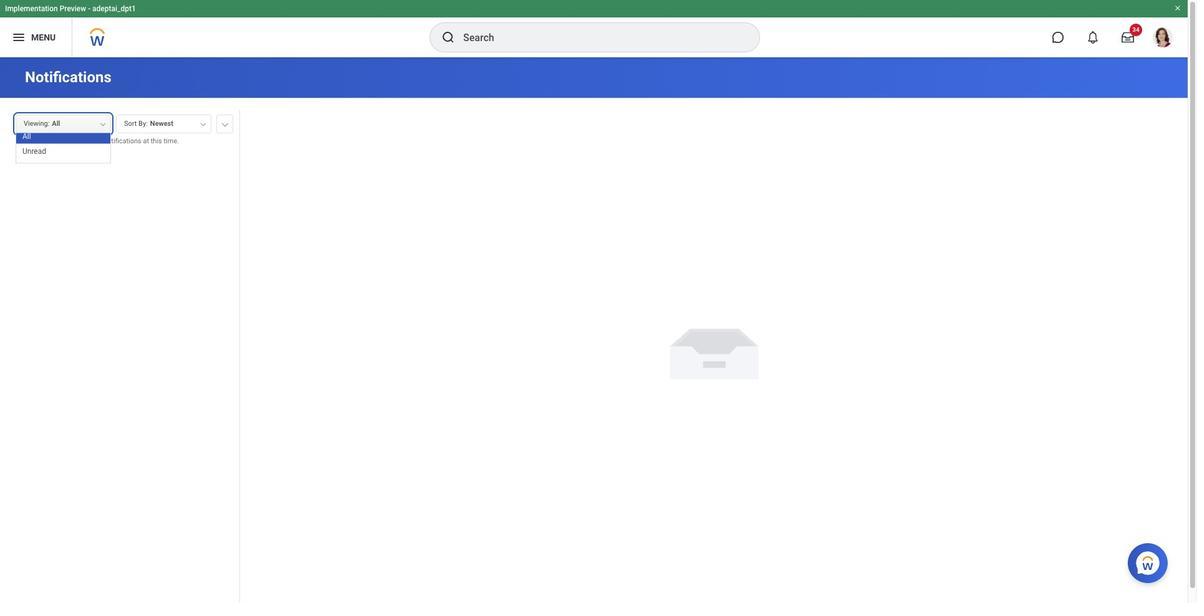 Task type: describe. For each thing, give the bounding box(es) containing it.
inbox items list box
[[0, 156, 239, 604]]

search image
[[441, 30, 456, 45]]

time.
[[164, 137, 179, 145]]

implementation preview -   adeptai_dpt1
[[5, 4, 136, 13]]

34 button
[[1114, 24, 1142, 51]]

menu
[[31, 32, 56, 42]]

viewing: all
[[24, 120, 60, 128]]

menu button
[[0, 17, 72, 57]]

notifications
[[104, 137, 141, 145]]

all inside "viewing" list box
[[22, 128, 31, 137]]

menu banner
[[0, 0, 1188, 57]]

all inside notifications main content
[[52, 120, 60, 128]]

no
[[94, 137, 102, 145]]

reading pane region
[[240, 99, 1188, 604]]

this
[[151, 137, 162, 145]]

notifications large image
[[1087, 31, 1099, 44]]

sort
[[124, 120, 137, 128]]

newest
[[150, 120, 173, 128]]

implementation
[[5, 4, 58, 13]]

34
[[1132, 26, 1140, 33]]



Task type: locate. For each thing, give the bounding box(es) containing it.
at
[[143, 137, 149, 145]]

viewing list box
[[16, 125, 110, 155]]

notifications
[[25, 69, 111, 86]]

tab panel inside notifications main content
[[0, 109, 239, 604]]

viewing:
[[24, 120, 49, 128]]

all right viewing:
[[52, 120, 60, 128]]

unread
[[22, 143, 46, 152]]

preview
[[60, 4, 86, 13]]

1 horizontal spatial all
[[52, 120, 60, 128]]

you
[[65, 137, 76, 145]]

profile logan mcneil image
[[1153, 27, 1173, 50]]

close environment banner image
[[1174, 4, 1182, 12]]

you have no notifications at this time.
[[65, 137, 179, 145]]

Search Workday  search field
[[463, 24, 734, 51]]

by:
[[138, 120, 148, 128]]

inbox large image
[[1122, 31, 1134, 44]]

all down viewing:
[[22, 128, 31, 137]]

-
[[88, 4, 90, 13]]

justify image
[[11, 30, 26, 45]]

have
[[78, 137, 92, 145]]

more image
[[221, 120, 229, 127]]

tab panel containing viewing:
[[0, 109, 239, 604]]

all
[[52, 120, 60, 128], [22, 128, 31, 137]]

notifications main content
[[0, 57, 1188, 604]]

0 horizontal spatial all
[[22, 128, 31, 137]]

tab panel
[[0, 109, 239, 604]]

sort by: newest
[[124, 120, 173, 128]]

adeptai_dpt1
[[92, 4, 136, 13]]



Task type: vqa. For each thing, say whether or not it's contained in the screenshot.
notifications large image
yes



